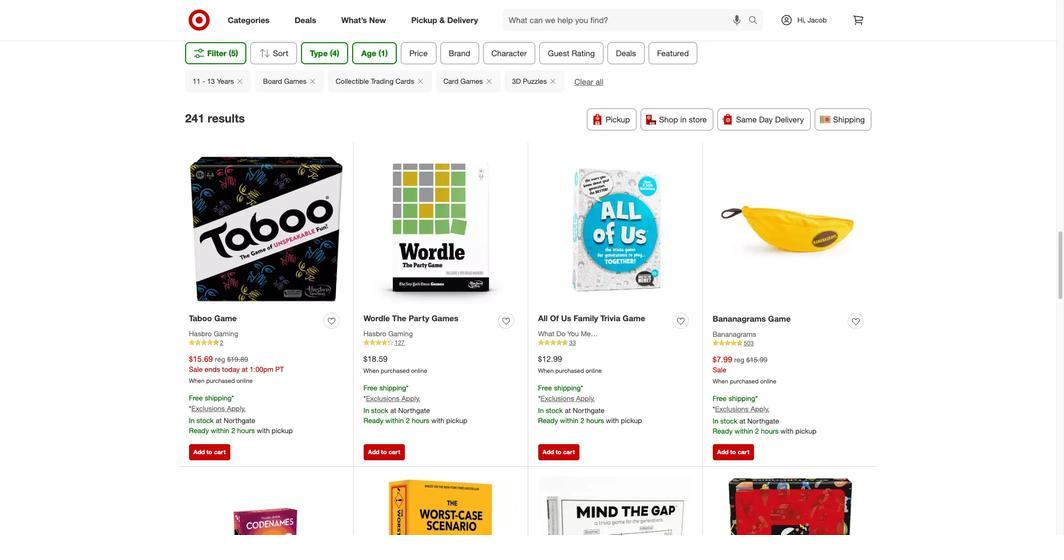 Task type: locate. For each thing, give the bounding box(es) containing it.
results
[[208, 111, 245, 125]]

1 gaming from the left
[[214, 329, 238, 338]]

to for bananagrams
[[731, 448, 737, 456]]

the worst-case scenario card game image
[[364, 477, 518, 535], [364, 477, 518, 535]]

online down today
[[237, 377, 253, 385]]

11 - 13 years button
[[185, 70, 252, 92]]

2 horizontal spatial game
[[769, 314, 791, 324]]

4 add from the left
[[718, 448, 729, 456]]

free shipping * * exclusions apply. in stock at  northgate ready within 2 hours with pickup down $7.99 reg $15.99 sale when purchased online
[[713, 394, 817, 435]]

shipping
[[380, 384, 406, 392], [554, 384, 581, 392], [205, 394, 232, 402], [729, 394, 756, 403]]

add to cart for wordle
[[368, 448, 401, 456]]

to for all
[[556, 448, 562, 456]]

1 horizontal spatial sale
[[713, 366, 727, 374]]

years for 2–4 years
[[373, 20, 390, 29]]

1 add to cart from the left
[[194, 448, 226, 456]]

within for all
[[560, 416, 579, 425]]

reg up ends
[[215, 355, 225, 363]]

gaming down taboo game link
[[214, 329, 238, 338]]

all of us family trivia game
[[539, 313, 646, 323]]

1 horizontal spatial games
[[432, 313, 459, 323]]

deals for deals button
[[616, 48, 636, 58]]

years right 2–4
[[373, 20, 390, 29]]

0 vertical spatial delivery
[[448, 15, 479, 25]]

apply. for wordle
[[402, 394, 421, 403]]

in for bananagrams
[[713, 417, 719, 425]]

pickup
[[412, 15, 438, 25], [606, 114, 631, 124]]

pickup inside "link"
[[412, 15, 438, 25]]

0 horizontal spatial game
[[214, 313, 237, 323]]

today
[[222, 365, 240, 374]]

what's
[[342, 15, 367, 25]]

add to cart button for wordle
[[364, 444, 405, 460]]

apply. down $15.69 reg $19.89 sale ends today at 1:00pm pt when purchased online on the bottom left
[[227, 404, 246, 413]]

years inside the 2–4 years link
[[373, 20, 390, 29]]

games up 127 link
[[432, 313, 459, 323]]

exclusions
[[366, 394, 400, 403], [541, 394, 575, 403], [192, 404, 225, 413], [716, 405, 749, 413]]

online down 33 link at the bottom right
[[586, 367, 602, 375]]

shipping for bananagrams
[[729, 394, 756, 403]]

hours for wordle
[[412, 416, 430, 425]]

cart for wordle
[[389, 448, 401, 456]]

2 add to cart from the left
[[368, 448, 401, 456]]

2 add from the left
[[368, 448, 380, 456]]

sale for $7.99
[[713, 366, 727, 374]]

exclusions apply. link for all
[[541, 394, 595, 403]]

pickup button
[[588, 108, 637, 130]]

apply. for all
[[577, 394, 595, 403]]

2 gaming from the left
[[389, 329, 413, 338]]

when down $12.99
[[539, 367, 554, 375]]

at for bananagrams game
[[740, 417, 746, 425]]

sale inside $15.69 reg $19.89 sale ends today at 1:00pm pt when purchased online
[[189, 365, 203, 374]]

2 years from the left
[[476, 20, 493, 29]]

0 horizontal spatial games
[[284, 77, 307, 85]]

day
[[760, 114, 774, 124]]

character button
[[483, 42, 536, 64]]

add to cart button for taboo
[[189, 444, 230, 460]]

1 add from the left
[[194, 448, 205, 456]]

purchased inside $15.69 reg $19.89 sale ends today at 1:00pm pt when purchased online
[[206, 377, 235, 385]]

deals right the months
[[295, 15, 316, 25]]

scattergories game image
[[713, 477, 868, 535], [713, 477, 868, 535]]

free for bananagrams
[[713, 394, 727, 403]]

0 horizontal spatial hasbro
[[189, 329, 212, 338]]

0 horizontal spatial pickup
[[412, 15, 438, 25]]

hi, jacob
[[798, 16, 827, 24]]

deals inside button
[[616, 48, 636, 58]]

solid roots mind the gap game image
[[539, 477, 693, 535], [539, 477, 693, 535]]

ready for all
[[539, 416, 559, 425]]

add for taboo
[[194, 448, 205, 456]]

online down $15.99
[[761, 378, 777, 385]]

taboo game image
[[189, 152, 344, 307], [189, 152, 344, 307]]

0 horizontal spatial hasbro gaming
[[189, 329, 238, 338]]

wordle the party games image
[[364, 152, 518, 307], [364, 152, 518, 307]]

$7.99
[[713, 354, 733, 364]]

3 add to cart from the left
[[543, 448, 575, 456]]

2 for taboo game
[[231, 426, 235, 435]]

1 horizontal spatial reg
[[735, 355, 745, 364]]

3d
[[512, 77, 521, 85]]

bananagrams up the 503 in the bottom of the page
[[713, 330, 757, 338]]

at
[[242, 365, 248, 374], [391, 406, 397, 415], [565, 406, 571, 415], [216, 416, 222, 425], [740, 417, 746, 425]]

years inside the '14+ years' link
[[784, 20, 801, 29]]

4 add to cart button from the left
[[713, 444, 755, 460]]

when down $7.99
[[713, 378, 729, 385]]

0 vertical spatial deals
[[295, 15, 316, 25]]

pickup inside button
[[606, 114, 631, 124]]

1 horizontal spatial hasbro gaming link
[[364, 329, 413, 339]]

card games button
[[436, 70, 501, 92]]

sort button
[[250, 42, 297, 64]]

featured
[[657, 48, 689, 58]]

free down $7.99 reg $15.99 sale when purchased online
[[713, 394, 727, 403]]

purchased down $18.59
[[381, 367, 410, 375]]

online inside $15.69 reg $19.89 sale ends today at 1:00pm pt when purchased online
[[237, 377, 253, 385]]

same
[[737, 114, 757, 124]]

card games
[[444, 77, 483, 85]]

game right taboo
[[214, 313, 237, 323]]

exclusions down ends
[[192, 404, 225, 413]]

$12.99
[[539, 354, 563, 364]]

0 horizontal spatial delivery
[[448, 15, 479, 25]]

do
[[557, 329, 566, 338]]

gaming for game
[[214, 329, 238, 338]]

hours for all
[[587, 416, 604, 425]]

hasbro gaming
[[189, 329, 238, 338], [364, 329, 413, 338]]

apply. down the $12.99 when purchased online
[[577, 394, 595, 403]]

delivery inside button
[[776, 114, 805, 124]]

at for taboo game
[[216, 416, 222, 425]]

apply. down $7.99 reg $15.99 sale when purchased online
[[751, 405, 770, 413]]

1 hasbro gaming from the left
[[189, 329, 238, 338]]

exclusions apply. link down $18.59 when purchased online
[[366, 394, 421, 403]]

add for bananagrams
[[718, 448, 729, 456]]

hasbro gaming link up 127
[[364, 329, 413, 339]]

1 horizontal spatial deals
[[616, 48, 636, 58]]

deals down what can we help you find? suggestions appear below search box
[[616, 48, 636, 58]]

4 to from the left
[[731, 448, 737, 456]]

1 hasbro from the left
[[189, 329, 212, 338]]

add
[[194, 448, 205, 456], [368, 448, 380, 456], [543, 448, 554, 456], [718, 448, 729, 456]]

shop
[[660, 114, 679, 124]]

free down $15.69
[[189, 394, 203, 402]]

codenames board game image
[[189, 477, 344, 535], [189, 477, 344, 535]]

sale down $15.69
[[189, 365, 203, 374]]

3 years from the left
[[581, 20, 597, 29]]

hasbro gaming down taboo game link
[[189, 329, 238, 338]]

14+
[[770, 20, 782, 29]]

1 years from the left
[[373, 20, 390, 29]]

add to cart for all
[[543, 448, 575, 456]]

purchased down ends
[[206, 377, 235, 385]]

apply. for taboo
[[227, 404, 246, 413]]

2 add to cart button from the left
[[364, 444, 405, 460]]

sale
[[189, 365, 203, 374], [713, 366, 727, 374]]

hours for taboo
[[237, 426, 255, 435]]

card
[[444, 77, 459, 85]]

hasbro gaming up 127
[[364, 329, 413, 338]]

games for card games
[[461, 77, 483, 85]]

bananagrams inside bananagrams game link
[[713, 314, 767, 324]]

gaming
[[214, 329, 238, 338], [389, 329, 413, 338]]

2 hasbro gaming link from the left
[[364, 329, 413, 339]]

127
[[395, 339, 405, 347]]

3 to from the left
[[556, 448, 562, 456]]

stock
[[371, 406, 389, 415], [546, 406, 563, 415], [197, 416, 214, 425], [721, 417, 738, 425]]

years right the 5–7
[[476, 20, 493, 29]]

hasbro gaming for wordle
[[364, 329, 413, 338]]

delivery for pickup & delivery
[[448, 15, 479, 25]]

delivery inside "link"
[[448, 15, 479, 25]]

0 vertical spatial bananagrams
[[713, 314, 767, 324]]

shipping down $7.99 reg $15.99 sale when purchased online
[[729, 394, 756, 403]]

0 horizontal spatial hasbro gaming link
[[189, 329, 238, 339]]

free
[[364, 384, 378, 392], [539, 384, 552, 392], [189, 394, 203, 402], [713, 394, 727, 403]]

at inside $15.69 reg $19.89 sale ends today at 1:00pm pt when purchased online
[[242, 365, 248, 374]]

add to cart button for all
[[539, 444, 580, 460]]

free shipping * * exclusions apply. in stock at  northgate ready within 2 hours with pickup
[[364, 384, 468, 425], [539, 384, 642, 425], [189, 394, 293, 435], [713, 394, 817, 435]]

hasbro gaming link down taboo game link
[[189, 329, 238, 339]]

the
[[392, 313, 407, 323]]

2 hasbro from the left
[[364, 329, 387, 338]]

free for wordle
[[364, 384, 378, 392]]

search
[[744, 16, 769, 26]]

store
[[689, 114, 708, 124]]

0 vertical spatial pickup
[[412, 15, 438, 25]]

when
[[364, 367, 379, 375], [539, 367, 554, 375], [189, 377, 205, 385], [713, 378, 729, 385]]

categories link
[[219, 9, 282, 31]]

1 horizontal spatial gaming
[[389, 329, 413, 338]]

exclusions apply. link down the $12.99 when purchased online
[[541, 394, 595, 403]]

brand
[[449, 48, 470, 58]]

gaming for the
[[389, 329, 413, 338]]

northgate for bananagrams
[[748, 417, 780, 425]]

clear
[[575, 77, 594, 87]]

when down $15.69
[[189, 377, 205, 385]]

bananagrams up bananagrams link
[[713, 314, 767, 324]]

0 horizontal spatial gaming
[[214, 329, 238, 338]]

ready for taboo
[[189, 426, 209, 435]]

1 vertical spatial bananagrams
[[713, 330, 757, 338]]

shipping for taboo
[[205, 394, 232, 402]]

4 add to cart from the left
[[718, 448, 750, 456]]

stock for taboo
[[197, 416, 214, 425]]

cart for all
[[564, 448, 575, 456]]

purchased inside the $12.99 when purchased online
[[556, 367, 584, 375]]

exclusions down the $12.99 when purchased online
[[541, 394, 575, 403]]

503
[[744, 340, 754, 347]]

within for bananagrams
[[735, 427, 754, 435]]

games for board games
[[284, 77, 307, 85]]

4 years from the left
[[784, 20, 801, 29]]

3 add from the left
[[543, 448, 554, 456]]

5–7 years link
[[426, 0, 529, 30]]

hasbro down taboo
[[189, 329, 212, 338]]

1 vertical spatial deals
[[616, 48, 636, 58]]

wordle the party games
[[364, 313, 459, 323]]

2–4 years
[[359, 20, 390, 29]]

board games button
[[256, 70, 324, 92]]

free for all
[[539, 384, 552, 392]]

3 cart from the left
[[564, 448, 575, 456]]

cart for bananagrams
[[738, 448, 750, 456]]

bananagrams game image
[[713, 152, 868, 307], [713, 152, 868, 307]]

exclusions down $18.59 when purchased online
[[366, 394, 400, 403]]

1 hasbro gaming link from the left
[[189, 329, 238, 339]]

us
[[562, 313, 572, 323]]

$15.99
[[747, 355, 768, 364]]

when down $18.59
[[364, 367, 379, 375]]

shipping down ends
[[205, 394, 232, 402]]

wordle
[[364, 313, 390, 323]]

shipping down $18.59 when purchased online
[[380, 384, 406, 392]]

2 cart from the left
[[389, 448, 401, 456]]

hasbro
[[189, 329, 212, 338], [364, 329, 387, 338]]

free shipping * * exclusions apply. in stock at  northgate ready within 2 hours with pickup down the $12.99 when purchased online
[[539, 384, 642, 425]]

online
[[411, 367, 428, 375], [586, 367, 602, 375], [237, 377, 253, 385], [761, 378, 777, 385]]

1 vertical spatial pickup
[[606, 114, 631, 124]]

1 add to cart button from the left
[[189, 444, 230, 460]]

online down 127 link
[[411, 367, 428, 375]]

deals button
[[608, 42, 645, 64]]

game up 503 link
[[769, 314, 791, 324]]

hasbro down wordle
[[364, 329, 387, 338]]

years right 8–10
[[581, 20, 597, 29]]

1 vertical spatial delivery
[[776, 114, 805, 124]]

reg inside $7.99 reg $15.99 sale when purchased online
[[735, 355, 745, 364]]

purchased down $12.99
[[556, 367, 584, 375]]

delivery
[[448, 15, 479, 25], [776, 114, 805, 124]]

free for taboo
[[189, 394, 203, 402]]

0 horizontal spatial reg
[[215, 355, 225, 363]]

all of us family trivia game image
[[539, 152, 693, 307], [539, 152, 693, 307]]

1 horizontal spatial hasbro
[[364, 329, 387, 338]]

in
[[364, 406, 370, 415], [539, 406, 544, 415], [189, 416, 195, 425], [713, 417, 719, 425]]

exclusions apply. link for taboo
[[192, 404, 246, 413]]

sale down $7.99
[[713, 366, 727, 374]]

pickup for pickup & delivery
[[412, 15, 438, 25]]

bananagrams for bananagrams game
[[713, 314, 767, 324]]

reg right $7.99
[[735, 355, 745, 364]]

years for 5–7 years
[[476, 20, 493, 29]]

3d puzzles button
[[505, 70, 565, 92]]

categories
[[228, 15, 270, 25]]

2 horizontal spatial games
[[461, 77, 483, 85]]

what do you meme? link
[[539, 329, 605, 339]]

3 add to cart button from the left
[[539, 444, 580, 460]]

all
[[596, 77, 604, 87]]

purchased down $15.99
[[731, 378, 759, 385]]

bananagrams
[[713, 314, 767, 324], [713, 330, 757, 338]]

rating
[[572, 48, 595, 58]]

hours
[[412, 416, 430, 425], [587, 416, 604, 425], [237, 426, 255, 435], [762, 427, 779, 435]]

33 link
[[539, 339, 693, 347]]

exclusions apply. link down $7.99 reg $15.99 sale when purchased online
[[716, 405, 770, 413]]

apply. for bananagrams
[[751, 405, 770, 413]]

4 cart from the left
[[738, 448, 750, 456]]

1 cart from the left
[[214, 448, 226, 456]]

deals
[[295, 15, 316, 25], [616, 48, 636, 58]]

collectible trading cards
[[336, 77, 415, 85]]

free shipping * * exclusions apply. in stock at  northgate ready within 2 hours with pickup down $15.69 reg $19.89 sale ends today at 1:00pm pt when purchased online on the bottom left
[[189, 394, 293, 435]]

exclusions down $7.99 reg $15.99 sale when purchased online
[[716, 405, 749, 413]]

collectible
[[336, 77, 369, 85]]

1 horizontal spatial pickup
[[606, 114, 631, 124]]

years right 14+
[[784, 20, 801, 29]]

years inside 8–10 years link
[[581, 20, 597, 29]]

shipping down the $12.99 when purchased online
[[554, 384, 581, 392]]

2 hasbro gaming from the left
[[364, 329, 413, 338]]

to for wordle
[[381, 448, 387, 456]]

2 bananagrams from the top
[[713, 330, 757, 338]]

at for wordle the party games
[[391, 406, 397, 415]]

What can we help you find? suggestions appear below search field
[[503, 9, 751, 31]]

$18.59
[[364, 354, 388, 364]]

pickup
[[447, 416, 468, 425], [621, 416, 642, 425], [272, 426, 293, 435], [796, 427, 817, 435]]

years inside 5–7 years link
[[476, 20, 493, 29]]

with for bananagrams game
[[781, 427, 794, 435]]

reg inside $15.69 reg $19.89 sale ends today at 1:00pm pt when purchased online
[[215, 355, 225, 363]]

free down $18.59
[[364, 384, 378, 392]]

shipping button
[[815, 108, 872, 130]]

apply. down $18.59 when purchased online
[[402, 394, 421, 403]]

0 horizontal spatial deals
[[295, 15, 316, 25]]

free down $12.99
[[539, 384, 552, 392]]

1 horizontal spatial hasbro gaming
[[364, 329, 413, 338]]

jacob
[[808, 16, 827, 24]]

cart
[[214, 448, 226, 456], [389, 448, 401, 456], [564, 448, 575, 456], [738, 448, 750, 456]]

online inside the $12.99 when purchased online
[[586, 367, 602, 375]]

free shipping * * exclusions apply. in stock at  northgate ready within 2 hours with pickup down $18.59 when purchased online
[[364, 384, 468, 425]]

shipping for wordle
[[380, 384, 406, 392]]

within for taboo
[[211, 426, 230, 435]]

1 to from the left
[[207, 448, 212, 456]]

gaming up 127
[[389, 329, 413, 338]]

game right trivia
[[623, 313, 646, 323]]

exclusions apply. link down ends
[[192, 404, 246, 413]]

add to cart
[[194, 448, 226, 456], [368, 448, 401, 456], [543, 448, 575, 456], [718, 448, 750, 456]]

1 bananagrams from the top
[[713, 314, 767, 324]]

2 to from the left
[[381, 448, 387, 456]]

0 horizontal spatial sale
[[189, 365, 203, 374]]

games right the board
[[284, 77, 307, 85]]

add for wordle
[[368, 448, 380, 456]]

sale inside $7.99 reg $15.99 sale when purchased online
[[713, 366, 727, 374]]

board
[[263, 77, 282, 85]]

2 for all of us family trivia game
[[581, 416, 585, 425]]

games right card
[[461, 77, 483, 85]]

reg for $15.69
[[215, 355, 225, 363]]

to
[[207, 448, 212, 456], [381, 448, 387, 456], [556, 448, 562, 456], [731, 448, 737, 456]]

cart for taboo
[[214, 448, 226, 456]]

1 horizontal spatial delivery
[[776, 114, 805, 124]]



Task type: vqa. For each thing, say whether or not it's contained in the screenshot.
Delivery associated with Pickup & Delivery
yes



Task type: describe. For each thing, give the bounding box(es) containing it.
shop in store button
[[641, 108, 714, 130]]

cards
[[396, 77, 415, 85]]

within for wordle
[[386, 416, 404, 425]]

guest
[[548, 48, 570, 58]]

2 for wordle the party games
[[406, 416, 410, 425]]

$15.69
[[189, 354, 213, 364]]

in for all
[[539, 406, 544, 415]]

price button
[[401, 42, 436, 64]]

8–10 years
[[563, 20, 597, 29]]

in
[[681, 114, 687, 124]]

in for taboo
[[189, 416, 195, 425]]

deals for deals link
[[295, 15, 316, 25]]

bananagrams link
[[713, 329, 757, 339]]

$15.69 reg $19.89 sale ends today at 1:00pm pt when purchased online
[[189, 354, 284, 385]]

pickup & delivery
[[412, 15, 479, 25]]

online inside $18.59 when purchased online
[[411, 367, 428, 375]]

featured button
[[649, 42, 698, 64]]

in for wordle
[[364, 406, 370, 415]]

$19.89
[[227, 355, 248, 363]]

8–10 years link
[[529, 0, 631, 30]]

what's new
[[342, 15, 386, 25]]

bananagrams for bananagrams
[[713, 330, 757, 338]]

when inside $7.99 reg $15.99 sale when purchased online
[[713, 378, 729, 385]]

0–24 months
[[251, 20, 293, 29]]

5–7
[[462, 20, 474, 29]]

taboo game
[[189, 313, 237, 323]]

guest rating button
[[540, 42, 604, 64]]

exclusions for all
[[541, 394, 575, 403]]

new
[[369, 15, 386, 25]]

14+ years link
[[734, 0, 836, 30]]

clear all button
[[575, 76, 604, 88]]

14+ years
[[770, 20, 801, 29]]

exclusions for wordle
[[366, 394, 400, 403]]

exclusions apply. link for wordle
[[366, 394, 421, 403]]

add to cart for taboo
[[194, 448, 226, 456]]

free shipping * * exclusions apply. in stock at  northgate ready within 2 hours with pickup for all
[[539, 384, 642, 425]]

of
[[550, 313, 559, 323]]

purchased inside $18.59 when purchased online
[[381, 367, 410, 375]]

pickup for bananagrams game
[[796, 427, 817, 435]]

pickup for all of us family trivia game
[[621, 416, 642, 425]]

stock for wordle
[[371, 406, 389, 415]]

with for all of us family trivia game
[[606, 416, 619, 425]]

-
[[203, 77, 205, 85]]

free shipping * * exclusions apply. in stock at  northgate ready within 2 hours with pickup for wordle
[[364, 384, 468, 425]]

game for bananagrams game
[[769, 314, 791, 324]]

taboo game link
[[189, 313, 237, 324]]

$12.99 when purchased online
[[539, 354, 602, 375]]

(1)
[[379, 48, 388, 58]]

add to cart for bananagrams
[[718, 448, 750, 456]]

search button
[[744, 9, 769, 33]]

2 for bananagrams game
[[756, 427, 760, 435]]

2–4 years link
[[324, 0, 426, 30]]

shipping
[[834, 114, 866, 124]]

1 horizontal spatial game
[[623, 313, 646, 323]]

brand button
[[440, 42, 479, 64]]

months
[[269, 20, 293, 29]]

pickup for wordle the party games
[[447, 416, 468, 425]]

exclusions for taboo
[[192, 404, 225, 413]]

241 results
[[185, 111, 245, 125]]

what
[[539, 329, 555, 338]]

clear all
[[575, 77, 604, 87]]

free shipping * * exclusions apply. in stock at  northgate ready within 2 hours with pickup for bananagrams
[[713, 394, 817, 435]]

0–24
[[251, 20, 267, 29]]

trivia
[[601, 313, 621, 323]]

5–7 years
[[462, 20, 493, 29]]

game for taboo game
[[214, 313, 237, 323]]

503 link
[[713, 339, 868, 348]]

(5)
[[229, 48, 238, 58]]

northgate for all
[[573, 406, 605, 415]]

$18.59 when purchased online
[[364, 354, 428, 375]]

northgate for taboo
[[224, 416, 256, 425]]

hours for bananagrams
[[762, 427, 779, 435]]

hasbro gaming link for taboo
[[189, 329, 238, 339]]

filter (5) button
[[185, 42, 246, 64]]

filter (5)
[[207, 48, 238, 58]]

ready for bananagrams
[[713, 427, 733, 435]]

11
[[193, 77, 201, 85]]

hasbro for taboo game
[[189, 329, 212, 338]]

reg for $7.99
[[735, 355, 745, 364]]

meme?
[[581, 329, 605, 338]]

8–10
[[563, 20, 579, 29]]

deals link
[[286, 9, 329, 31]]

free shipping * * exclusions apply. in stock at  northgate ready within 2 hours with pickup for taboo
[[189, 394, 293, 435]]

$7.99 reg $15.99 sale when purchased online
[[713, 354, 777, 385]]

price
[[409, 48, 428, 58]]

shipping for all
[[554, 384, 581, 392]]

party
[[409, 313, 430, 323]]

shop in store
[[660, 114, 708, 124]]

hasbro for wordle the party games
[[364, 329, 387, 338]]

3d puzzles
[[512, 77, 547, 85]]

delivery for same day delivery
[[776, 114, 805, 124]]

games inside "link"
[[432, 313, 459, 323]]

ends
[[205, 365, 220, 374]]

with for taboo game
[[257, 426, 270, 435]]

purchased inside $7.99 reg $15.99 sale when purchased online
[[731, 378, 759, 385]]

taboo
[[189, 313, 212, 323]]

age
[[361, 48, 376, 58]]

bananagrams game
[[713, 314, 791, 324]]

to for taboo
[[207, 448, 212, 456]]

with for wordle the party games
[[432, 416, 445, 425]]

11 - 13 years
[[193, 77, 234, 85]]

add to cart button for bananagrams
[[713, 444, 755, 460]]

years for 14+ years
[[784, 20, 801, 29]]

years
[[217, 77, 234, 85]]

filter
[[207, 48, 227, 58]]

all of us family trivia game link
[[539, 313, 646, 324]]

collectible trading cards button
[[328, 70, 432, 92]]

type
[[310, 48, 328, 58]]

pickup for pickup
[[606, 114, 631, 124]]

bananagrams game link
[[713, 313, 791, 325]]

hasbro gaming for taboo
[[189, 329, 238, 338]]

guest rating
[[548, 48, 595, 58]]

years for 8–10 years
[[581, 20, 597, 29]]

online inside $7.99 reg $15.99 sale when purchased online
[[761, 378, 777, 385]]

2 link
[[189, 339, 344, 347]]

stock for all
[[546, 406, 563, 415]]

when inside the $12.99 when purchased online
[[539, 367, 554, 375]]

all
[[539, 313, 548, 323]]

exclusions for bananagrams
[[716, 405, 749, 413]]

at for all of us family trivia game
[[565, 406, 571, 415]]

ready for wordle
[[364, 416, 384, 425]]

stock for bananagrams
[[721, 417, 738, 425]]

wordle the party games link
[[364, 313, 459, 324]]

when inside $18.59 when purchased online
[[364, 367, 379, 375]]

character
[[492, 48, 527, 58]]

when inside $15.69 reg $19.89 sale ends today at 1:00pm pt when purchased online
[[189, 377, 205, 385]]

sort
[[273, 48, 288, 58]]

hasbro gaming link for wordle
[[364, 329, 413, 339]]

exclusions apply. link for bananagrams
[[716, 405, 770, 413]]

13
[[207, 77, 215, 85]]

sale for $15.69
[[189, 365, 203, 374]]



